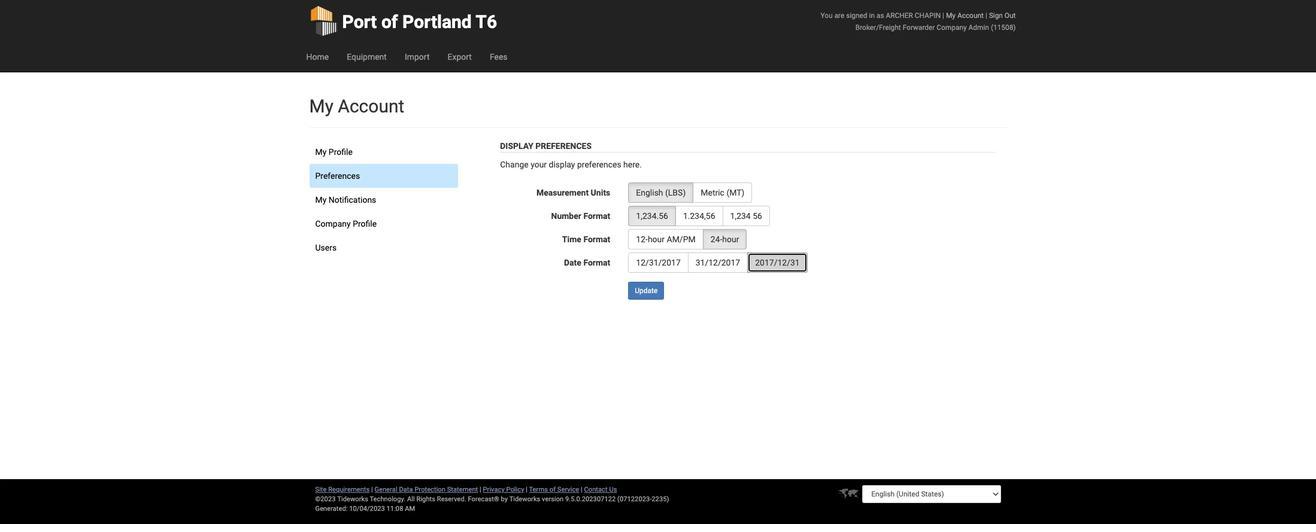 Task type: locate. For each thing, give the bounding box(es) containing it.
| up forecast®
[[480, 486, 482, 494]]

1 vertical spatial company
[[315, 219, 351, 229]]

0 vertical spatial format
[[584, 211, 611, 221]]

1 horizontal spatial account
[[958, 11, 984, 20]]

| up tideworks
[[526, 486, 528, 494]]

(07122023-
[[618, 496, 652, 504]]

0 vertical spatial of
[[382, 11, 398, 32]]

hour for 24-
[[723, 235, 740, 244]]

my for my profile
[[315, 147, 327, 157]]

archer
[[886, 11, 914, 20]]

1,234.56
[[636, 211, 669, 221]]

account up "admin"
[[958, 11, 984, 20]]

of right port
[[382, 11, 398, 32]]

0 horizontal spatial account
[[338, 96, 405, 117]]

1 horizontal spatial of
[[550, 486, 556, 494]]

| left general
[[371, 486, 373, 494]]

0 vertical spatial profile
[[329, 147, 353, 157]]

equipment
[[347, 52, 387, 62]]

0 horizontal spatial profile
[[329, 147, 353, 157]]

2017/12/31
[[756, 258, 800, 268]]

general data protection statement link
[[375, 486, 478, 494]]

|
[[943, 11, 945, 20], [986, 11, 988, 20], [371, 486, 373, 494], [480, 486, 482, 494], [526, 486, 528, 494], [581, 486, 583, 494]]

time
[[562, 235, 582, 244]]

1 horizontal spatial company
[[937, 23, 967, 32]]

0 vertical spatial company
[[937, 23, 967, 32]]

profile
[[329, 147, 353, 157], [353, 219, 377, 229]]

0 horizontal spatial hour
[[648, 235, 665, 244]]

change
[[500, 160, 529, 170]]

of inside "site requirements | general data protection statement | privacy policy | terms of service | contact us ©2023 tideworks technology. all rights reserved. forecast® by tideworks version 9.5.0.202307122 (07122023-2235) generated: 10/04/2023 11:08 am"
[[550, 486, 556, 494]]

terms of service link
[[529, 486, 579, 494]]

chapin
[[915, 11, 941, 20]]

number
[[551, 211, 582, 221]]

profile down notifications
[[353, 219, 377, 229]]

0 horizontal spatial company
[[315, 219, 351, 229]]

your
[[531, 160, 547, 170]]

are
[[835, 11, 845, 20]]

0 vertical spatial account
[[958, 11, 984, 20]]

format for date format
[[584, 258, 611, 268]]

date
[[564, 258, 582, 268]]

of inside port of portland t6 link
[[382, 11, 398, 32]]

2 vertical spatial format
[[584, 258, 611, 268]]

rights
[[417, 496, 436, 504]]

fees
[[490, 52, 508, 62]]

preferences
[[536, 141, 592, 151], [315, 171, 360, 181]]

home
[[306, 52, 329, 62]]

forecast®
[[468, 496, 500, 504]]

account down the equipment
[[338, 96, 405, 117]]

portland
[[403, 11, 472, 32]]

service
[[558, 486, 579, 494]]

my up my profile
[[309, 96, 334, 117]]

1 hour from the left
[[648, 235, 665, 244]]

terms
[[529, 486, 548, 494]]

my inside you are signed in as archer chapin | my account | sign out broker/freight forwarder company admin (11508)
[[947, 11, 956, 20]]

3 format from the top
[[584, 258, 611, 268]]

2 hour from the left
[[723, 235, 740, 244]]

1 horizontal spatial profile
[[353, 219, 377, 229]]

preferences
[[577, 160, 622, 170]]

(lbs)
[[666, 188, 686, 198]]

format right time
[[584, 235, 611, 244]]

1 horizontal spatial preferences
[[536, 141, 592, 151]]

1 vertical spatial profile
[[353, 219, 377, 229]]

1 format from the top
[[584, 211, 611, 221]]

port of portland t6
[[342, 11, 497, 32]]

contact us link
[[584, 486, 617, 494]]

out
[[1005, 11, 1016, 20]]

12-hour am/pm
[[636, 235, 696, 244]]

company up users
[[315, 219, 351, 229]]

company down my account link at the top right of the page
[[937, 23, 967, 32]]

my account
[[309, 96, 405, 117]]

notifications
[[329, 195, 376, 205]]

56
[[753, 211, 763, 221]]

my left notifications
[[315, 195, 327, 205]]

of up version
[[550, 486, 556, 494]]

0 horizontal spatial preferences
[[315, 171, 360, 181]]

my up my notifications
[[315, 147, 327, 157]]

fees button
[[481, 42, 517, 72]]

| up 9.5.0.202307122
[[581, 486, 583, 494]]

preferences down my profile
[[315, 171, 360, 181]]

format
[[584, 211, 611, 221], [584, 235, 611, 244], [584, 258, 611, 268]]

31/12/2017
[[696, 258, 741, 268]]

1 vertical spatial format
[[584, 235, 611, 244]]

format for number format
[[584, 211, 611, 221]]

24-hour
[[711, 235, 740, 244]]

| right chapin
[[943, 11, 945, 20]]

profile up my notifications
[[329, 147, 353, 157]]

company
[[937, 23, 967, 32], [315, 219, 351, 229]]

12/31/2017
[[636, 258, 681, 268]]

0 horizontal spatial of
[[382, 11, 398, 32]]

my notifications
[[315, 195, 376, 205]]

preferences up display at the top of the page
[[536, 141, 592, 151]]

hour
[[648, 235, 665, 244], [723, 235, 740, 244]]

1 vertical spatial of
[[550, 486, 556, 494]]

0 vertical spatial preferences
[[536, 141, 592, 151]]

account inside you are signed in as archer chapin | my account | sign out broker/freight forwarder company admin (11508)
[[958, 11, 984, 20]]

t6
[[476, 11, 497, 32]]

am/pm
[[667, 235, 696, 244]]

hour up 12/31/2017
[[648, 235, 665, 244]]

sign
[[990, 11, 1003, 20]]

1.234,56
[[684, 211, 716, 221]]

1,234 56
[[731, 211, 763, 221]]

format down units
[[584, 211, 611, 221]]

of
[[382, 11, 398, 32], [550, 486, 556, 494]]

company profile
[[315, 219, 377, 229]]

hour down '1,234'
[[723, 235, 740, 244]]

metric
[[701, 188, 725, 198]]

my for my notifications
[[315, 195, 327, 205]]

hour for 12-
[[648, 235, 665, 244]]

| left sign
[[986, 11, 988, 20]]

sign out link
[[990, 11, 1016, 20]]

privacy
[[483, 486, 505, 494]]

format right date
[[584, 258, 611, 268]]

my right chapin
[[947, 11, 956, 20]]

signed
[[847, 11, 868, 20]]

2 format from the top
[[584, 235, 611, 244]]

all
[[407, 496, 415, 504]]

account
[[958, 11, 984, 20], [338, 96, 405, 117]]

1 horizontal spatial hour
[[723, 235, 740, 244]]



Task type: vqa. For each thing, say whether or not it's contained in the screenshot.
to
no



Task type: describe. For each thing, give the bounding box(es) containing it.
my account link
[[947, 11, 984, 20]]

protection
[[415, 486, 446, 494]]

export button
[[439, 42, 481, 72]]

metric (mt)
[[701, 188, 745, 198]]

(11508)
[[991, 23, 1016, 32]]

2235)
[[652, 496, 669, 504]]

requirements
[[328, 486, 370, 494]]

tideworks
[[510, 496, 541, 504]]

general
[[375, 486, 398, 494]]

number format
[[551, 211, 611, 221]]

users
[[315, 243, 337, 253]]

format for time format
[[584, 235, 611, 244]]

site requirements | general data protection statement | privacy policy | terms of service | contact us ©2023 tideworks technology. all rights reserved. forecast® by tideworks version 9.5.0.202307122 (07122023-2235) generated: 10/04/2023 11:08 am
[[315, 486, 669, 513]]

measurement units
[[537, 188, 611, 198]]

broker/freight
[[856, 23, 901, 32]]

24-
[[711, 235, 723, 244]]

display
[[500, 141, 534, 151]]

you
[[821, 11, 833, 20]]

10/04/2023
[[349, 506, 385, 513]]

admin
[[969, 23, 990, 32]]

(mt)
[[727, 188, 745, 198]]

11:08
[[387, 506, 403, 513]]

1 vertical spatial preferences
[[315, 171, 360, 181]]

english
[[636, 188, 664, 198]]

port
[[342, 11, 377, 32]]

update button
[[629, 282, 665, 300]]

version
[[542, 496, 564, 504]]

as
[[877, 11, 885, 20]]

time format
[[562, 235, 611, 244]]

profile for my profile
[[329, 147, 353, 157]]

port of portland t6 link
[[309, 0, 497, 42]]

import
[[405, 52, 430, 62]]

my profile
[[315, 147, 353, 157]]

site requirements link
[[315, 486, 370, 494]]

1,234
[[731, 211, 751, 221]]

change your display preferences here.
[[500, 160, 642, 170]]

here.
[[624, 160, 642, 170]]

us
[[610, 486, 617, 494]]

display
[[549, 160, 575, 170]]

export
[[448, 52, 472, 62]]

units
[[591, 188, 611, 198]]

forwarder
[[903, 23, 935, 32]]

you are signed in as archer chapin | my account | sign out broker/freight forwarder company admin (11508)
[[821, 11, 1016, 32]]

display preferences
[[500, 141, 592, 151]]

profile for company profile
[[353, 219, 377, 229]]

by
[[501, 496, 508, 504]]

privacy policy link
[[483, 486, 524, 494]]

in
[[870, 11, 875, 20]]

data
[[399, 486, 413, 494]]

company inside you are signed in as archer chapin | my account | sign out broker/freight forwarder company admin (11508)
[[937, 23, 967, 32]]

contact
[[584, 486, 608, 494]]

english (lbs)
[[636, 188, 686, 198]]

date format
[[564, 258, 611, 268]]

policy
[[507, 486, 524, 494]]

12-
[[636, 235, 648, 244]]

am
[[405, 506, 415, 513]]

1 vertical spatial account
[[338, 96, 405, 117]]

equipment button
[[338, 42, 396, 72]]

technology.
[[370, 496, 406, 504]]

update
[[635, 287, 658, 295]]

©2023 tideworks
[[315, 496, 368, 504]]

my for my account
[[309, 96, 334, 117]]

site
[[315, 486, 327, 494]]

import button
[[396, 42, 439, 72]]

home button
[[297, 42, 338, 72]]

statement
[[447, 486, 478, 494]]

9.5.0.202307122
[[566, 496, 616, 504]]

measurement
[[537, 188, 589, 198]]



